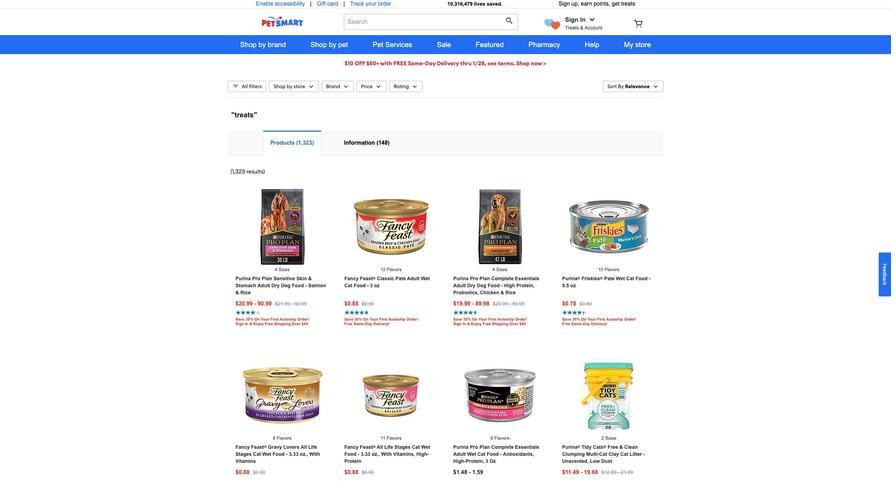 Task type: vqa. For each thing, say whether or not it's contained in the screenshot.
tab list
yes



Task type: locate. For each thing, give the bounding box(es) containing it.
None submit
[[506, 17, 515, 26]]

tab list
[[228, 131, 663, 156]]

None search field
[[344, 14, 518, 37]]

loyalty icon image
[[545, 19, 560, 30]]



Task type: describe. For each thing, give the bounding box(es) containing it.
petsmart image
[[249, 16, 316, 27]]

search text field
[[344, 14, 518, 30]]



